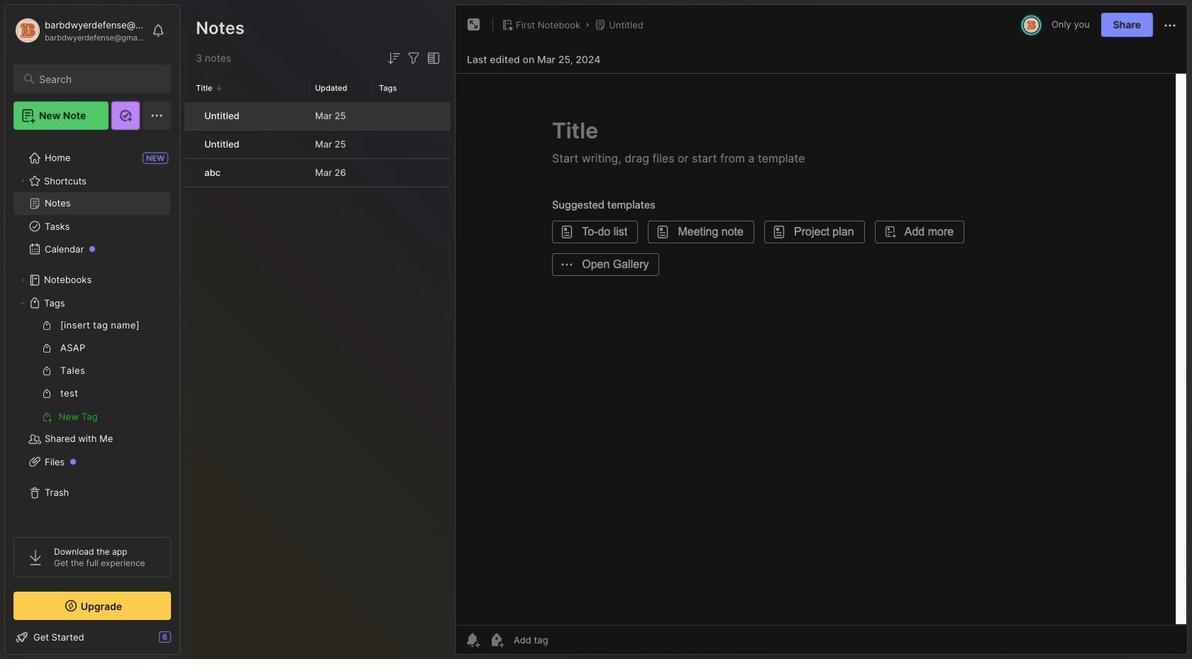 Task type: vqa. For each thing, say whether or not it's contained in the screenshot.
the "Single page"
no



Task type: describe. For each thing, give the bounding box(es) containing it.
Add filters field
[[405, 50, 422, 67]]

main element
[[0, 0, 185, 660]]

Note Editor text field
[[456, 73, 1188, 625]]

tree inside main element
[[5, 138, 180, 525]]

Search text field
[[39, 72, 158, 86]]

expand tags image
[[18, 299, 27, 307]]

add a reminder image
[[464, 632, 481, 649]]

More actions field
[[1162, 16, 1179, 34]]

expand notebooks image
[[18, 276, 27, 285]]

Add tag field
[[513, 634, 620, 647]]

note window element
[[455, 4, 1188, 659]]

add tag image
[[488, 632, 505, 649]]

Sort options field
[[385, 50, 403, 67]]

barbdwyerdefense@gmail.com avatar image
[[1024, 17, 1039, 32]]

Help and Learning task checklist field
[[5, 626, 180, 649]]

2 cell from the top
[[185, 131, 196, 158]]

none search field inside main element
[[39, 70, 158, 87]]



Task type: locate. For each thing, give the bounding box(es) containing it.
0 vertical spatial cell
[[185, 102, 196, 130]]

1 cell from the top
[[185, 102, 196, 130]]

group
[[13, 314, 170, 428]]

Account field
[[13, 16, 145, 45]]

add filters image
[[405, 50, 422, 67]]

1 vertical spatial cell
[[185, 131, 196, 158]]

tree
[[5, 138, 180, 525]]

None search field
[[39, 70, 158, 87]]

click to collapse image
[[179, 633, 190, 650]]

row group
[[185, 102, 451, 188]]

expand note image
[[466, 16, 483, 33]]

View options field
[[422, 50, 442, 67]]

2 vertical spatial cell
[[185, 159, 196, 187]]

3 cell from the top
[[185, 159, 196, 187]]

group inside main element
[[13, 314, 170, 428]]

cell
[[185, 102, 196, 130], [185, 131, 196, 158], [185, 159, 196, 187]]

more actions image
[[1162, 17, 1179, 34]]



